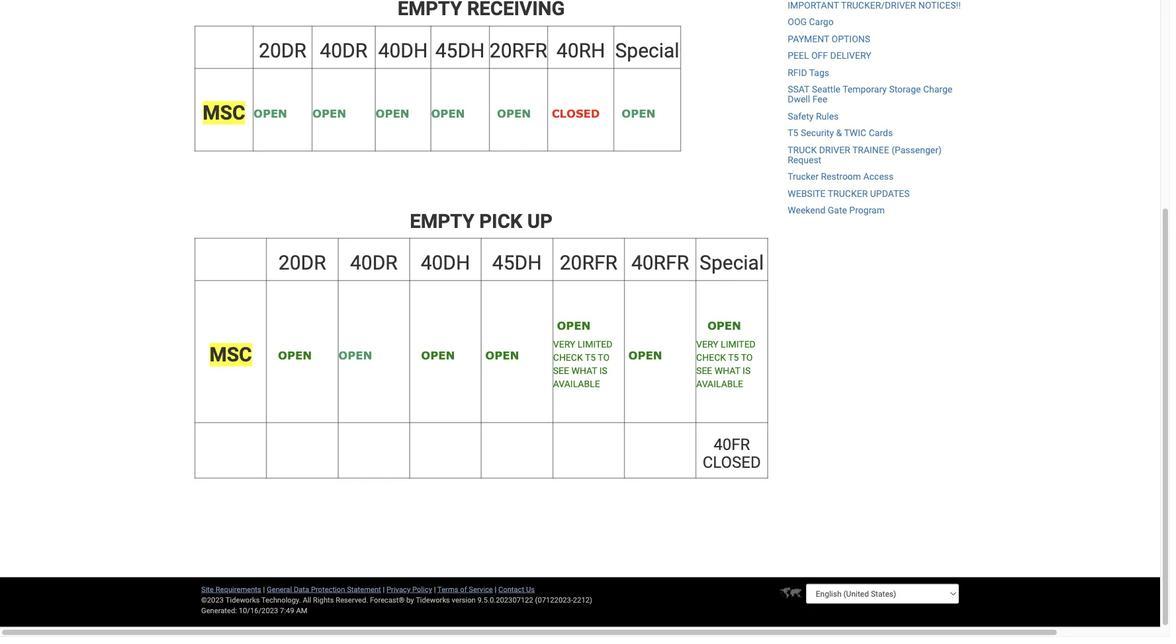 Task type: describe. For each thing, give the bounding box(es) containing it.
45dh for 45dh 20rfr
[[435, 39, 485, 63]]

contact us link
[[498, 586, 535, 595]]

trucker restroom access link
[[788, 172, 894, 183]]

contact
[[498, 586, 524, 595]]

empty
[[410, 210, 474, 233]]

2 very limited check t5 to see what is available from the left
[[696, 340, 756, 390]]

notices!!
[[918, 0, 961, 11]]

access
[[863, 172, 894, 183]]

privacy policy link
[[387, 586, 432, 595]]

twic
[[844, 128, 866, 139]]

1 see from the left
[[553, 366, 569, 377]]

1 limited from the left
[[578, 340, 612, 351]]

forecast®
[[370, 597, 405, 605]]

pick
[[479, 210, 522, 233]]

weekend
[[788, 205, 825, 216]]

1 check from the left
[[553, 353, 583, 364]]

restroom
[[821, 172, 861, 183]]

generated:
[[201, 607, 237, 616]]

(07122023-
[[535, 597, 573, 605]]

40rfr
[[631, 252, 689, 275]]

rights
[[313, 597, 334, 605]]

45dh for 45dh
[[492, 252, 542, 275]]

important
[[788, 0, 839, 11]]

1 | from the left
[[263, 586, 265, 595]]

oog
[[788, 17, 807, 28]]

ssat seattle temporary storage charge dwell fee link
[[788, 84, 952, 105]]

20dr for 40rfr
[[278, 252, 326, 275]]

9.5.0.202307122
[[477, 597, 533, 605]]

security
[[801, 128, 834, 139]]

safety rules link
[[788, 111, 839, 122]]

important trucker/driver notices!! link
[[788, 0, 961, 11]]

7:49
[[280, 607, 294, 616]]

general data protection statement link
[[267, 586, 381, 595]]

0 horizontal spatial t5
[[585, 353, 596, 364]]

payment
[[788, 34, 829, 45]]

1 what from the left
[[571, 366, 597, 377]]

by
[[406, 597, 414, 605]]

site requirements link
[[201, 586, 261, 595]]

program
[[849, 205, 885, 216]]

0 horizontal spatial closed
[[552, 107, 600, 120]]

2 check from the left
[[696, 353, 726, 364]]

am
[[296, 607, 307, 616]]

statement
[[347, 586, 381, 595]]

off
[[811, 51, 828, 62]]

trainee
[[852, 145, 889, 156]]

2 is from the left
[[743, 366, 751, 377]]

trucker
[[828, 189, 868, 200]]

delivery
[[830, 51, 871, 62]]

reserved.
[[336, 597, 368, 605]]

peel off delivery link
[[788, 51, 871, 62]]

of
[[460, 586, 467, 595]]

40fr closed
[[703, 436, 761, 473]]

tideworks
[[416, 597, 450, 605]]

rfid tags link
[[788, 67, 829, 78]]

2 to from the left
[[741, 353, 753, 364]]

technology.
[[261, 597, 301, 605]]

truck driver trainee (passenger) request link
[[788, 145, 942, 166]]

terms of service link
[[437, 586, 493, 595]]

40dr for 40rfr
[[350, 252, 398, 275]]

1 to from the left
[[598, 353, 610, 364]]

site
[[201, 586, 214, 595]]

tags
[[809, 67, 829, 78]]

service
[[469, 586, 493, 595]]

us
[[526, 586, 535, 595]]

1 is from the left
[[599, 366, 607, 377]]

privacy
[[387, 586, 410, 595]]

2 see from the left
[[696, 366, 712, 377]]

options
[[832, 34, 870, 45]]

site requirements | general data protection statement | privacy policy | terms of service | contact us ©2023 tideworks technology. all rights reserved. forecast® by tideworks version 9.5.0.202307122 (07122023-2212) generated: 10/16/2023 7:49 am
[[201, 586, 592, 616]]

requirements
[[216, 586, 261, 595]]

safety
[[788, 111, 814, 122]]

trucker
[[788, 172, 819, 183]]

seattle
[[812, 84, 840, 95]]

dwell
[[788, 94, 810, 105]]



Task type: locate. For each thing, give the bounding box(es) containing it.
2 limited from the left
[[721, 340, 756, 351]]

updates
[[870, 189, 910, 200]]

t5 inside important trucker/driver notices!! oog cargo payment options peel off delivery rfid tags ssat seattle temporary storage charge dwell fee safety rules t5 security & twic cards truck driver trainee (passenger) request trucker restroom access website trucker updates weekend gate program
[[788, 128, 798, 139]]

driver
[[819, 145, 850, 156]]

weekend gate program link
[[788, 205, 885, 216]]

empty pick up
[[410, 210, 553, 233]]

1 horizontal spatial to
[[741, 353, 753, 364]]

website trucker updates link
[[788, 189, 910, 200]]

40dh
[[378, 39, 428, 63], [421, 252, 470, 275]]

1 horizontal spatial closed
[[703, 454, 761, 473]]

1 vertical spatial 45dh
[[492, 252, 542, 275]]

0 vertical spatial 20rfr
[[490, 39, 547, 63]]

check
[[553, 353, 583, 364], [696, 353, 726, 364]]

closed
[[552, 107, 600, 120], [703, 454, 761, 473]]

charge
[[923, 84, 952, 95]]

peel
[[788, 51, 809, 62]]

0 horizontal spatial available
[[553, 379, 600, 390]]

msc for 40rfr
[[209, 344, 252, 367]]

1 very limited check t5 to see what is available from the left
[[553, 340, 612, 390]]

special for 40rh
[[615, 39, 679, 63]]

1 horizontal spatial very
[[696, 340, 718, 351]]

important trucker/driver notices!! oog cargo payment options peel off delivery rfid tags ssat seattle temporary storage charge dwell fee safety rules t5 security & twic cards truck driver trainee (passenger) request trucker restroom access website trucker updates weekend gate program
[[788, 0, 961, 216]]

1 horizontal spatial is
[[743, 366, 751, 377]]

truck
[[788, 145, 817, 156]]

0 horizontal spatial check
[[553, 353, 583, 364]]

2 | from the left
[[383, 586, 385, 595]]

3 | from the left
[[434, 586, 436, 595]]

0 horizontal spatial 20rfr
[[490, 39, 547, 63]]

1 horizontal spatial check
[[696, 353, 726, 364]]

©2023 tideworks
[[201, 597, 260, 605]]

request
[[788, 155, 821, 166]]

| up 9.5.0.202307122
[[495, 586, 496, 595]]

cards
[[869, 128, 893, 139]]

0 horizontal spatial limited
[[578, 340, 612, 351]]

website
[[788, 189, 826, 200]]

2 what from the left
[[715, 366, 740, 377]]

see
[[553, 366, 569, 377], [696, 366, 712, 377]]

1 vertical spatial 40dr
[[350, 252, 398, 275]]

0 horizontal spatial to
[[598, 353, 610, 364]]

40dh for 40rh
[[378, 39, 428, 63]]

available
[[553, 379, 600, 390], [696, 379, 743, 390]]

20rfr
[[490, 39, 547, 63], [560, 252, 617, 275]]

msc for 40rh
[[203, 102, 245, 125]]

0 horizontal spatial very limited check t5 to see what is available
[[553, 340, 612, 390]]

2212)
[[573, 597, 592, 605]]

1 horizontal spatial 20rfr
[[560, 252, 617, 275]]

2 available from the left
[[696, 379, 743, 390]]

1 horizontal spatial very limited check t5 to see what is available
[[696, 340, 756, 390]]

ssat
[[788, 84, 810, 95]]

limited
[[578, 340, 612, 351], [721, 340, 756, 351]]

0 vertical spatial 40dr
[[320, 39, 367, 63]]

40dr for 40rh
[[320, 39, 367, 63]]

2 very from the left
[[696, 340, 718, 351]]

storage
[[889, 84, 921, 95]]

0 vertical spatial special
[[615, 39, 679, 63]]

1 horizontal spatial 45dh
[[492, 252, 542, 275]]

&
[[836, 128, 842, 139]]

very limited check t5 to see what is available
[[553, 340, 612, 390], [696, 340, 756, 390]]

20dr
[[259, 39, 306, 63], [278, 252, 326, 275]]

| up tideworks
[[434, 586, 436, 595]]

terms
[[437, 586, 458, 595]]

| up forecast® on the bottom
[[383, 586, 385, 595]]

t5
[[788, 128, 798, 139], [585, 353, 596, 364], [728, 353, 739, 364]]

(passenger)
[[892, 145, 942, 156]]

1 very from the left
[[553, 340, 575, 351]]

0 horizontal spatial is
[[599, 366, 607, 377]]

rules
[[816, 111, 839, 122]]

gate
[[828, 205, 847, 216]]

40dh for 40rfr
[[421, 252, 470, 275]]

policy
[[412, 586, 432, 595]]

open
[[253, 107, 287, 120], [312, 107, 346, 120], [376, 107, 409, 120], [431, 107, 465, 120], [497, 107, 531, 120], [622, 107, 655, 120], [553, 319, 591, 333], [696, 319, 741, 333], [267, 349, 312, 362], [338, 349, 372, 362], [410, 349, 455, 362], [482, 349, 519, 362], [625, 349, 662, 362]]

version
[[452, 597, 476, 605]]

1 vertical spatial 40dh
[[421, 252, 470, 275]]

0 vertical spatial msc
[[203, 102, 245, 125]]

all
[[303, 597, 311, 605]]

10/16/2023
[[239, 607, 278, 616]]

cargo
[[809, 17, 834, 28]]

0 horizontal spatial see
[[553, 366, 569, 377]]

up
[[527, 210, 553, 233]]

0 vertical spatial 45dh
[[435, 39, 485, 63]]

0 vertical spatial 40dh
[[378, 39, 428, 63]]

trucker/driver
[[841, 0, 916, 11]]

what
[[571, 366, 597, 377], [715, 366, 740, 377]]

special
[[615, 39, 679, 63], [700, 252, 764, 275]]

40fr
[[714, 436, 750, 455]]

45dh
[[435, 39, 485, 63], [492, 252, 542, 275]]

1 vertical spatial msc
[[209, 344, 252, 367]]

1 vertical spatial special
[[700, 252, 764, 275]]

1 horizontal spatial available
[[696, 379, 743, 390]]

40rh
[[556, 39, 605, 63]]

rfid
[[788, 67, 807, 78]]

| left general
[[263, 586, 265, 595]]

4 | from the left
[[495, 586, 496, 595]]

1 horizontal spatial see
[[696, 366, 712, 377]]

1 horizontal spatial what
[[715, 366, 740, 377]]

data
[[294, 586, 309, 595]]

1 vertical spatial 20dr
[[278, 252, 326, 275]]

45dh 20rfr
[[435, 39, 547, 63]]

is
[[599, 366, 607, 377], [743, 366, 751, 377]]

1 horizontal spatial special
[[700, 252, 764, 275]]

1 horizontal spatial limited
[[721, 340, 756, 351]]

protection
[[311, 586, 345, 595]]

2 horizontal spatial t5
[[788, 128, 798, 139]]

1 horizontal spatial t5
[[728, 353, 739, 364]]

special for 40rfr
[[700, 252, 764, 275]]

1 vertical spatial 20rfr
[[560, 252, 617, 275]]

1 available from the left
[[553, 379, 600, 390]]

payment options link
[[788, 34, 870, 45]]

|
[[263, 586, 265, 595], [383, 586, 385, 595], [434, 586, 436, 595], [495, 586, 496, 595]]

temporary
[[843, 84, 887, 95]]

0 horizontal spatial what
[[571, 366, 597, 377]]

1 vertical spatial closed
[[703, 454, 761, 473]]

0 horizontal spatial 45dh
[[435, 39, 485, 63]]

oog cargo link
[[788, 17, 834, 28]]

20dr for 40rh
[[259, 39, 306, 63]]

fee
[[812, 94, 827, 105]]

0 horizontal spatial special
[[615, 39, 679, 63]]

0 vertical spatial 20dr
[[259, 39, 306, 63]]

0 horizontal spatial very
[[553, 340, 575, 351]]

general
[[267, 586, 292, 595]]

to
[[598, 353, 610, 364], [741, 353, 753, 364]]

0 vertical spatial closed
[[552, 107, 600, 120]]

t5 security & twic cards link
[[788, 128, 893, 139]]



Task type: vqa. For each thing, say whether or not it's contained in the screenshot.
bottom 'Company'
no



